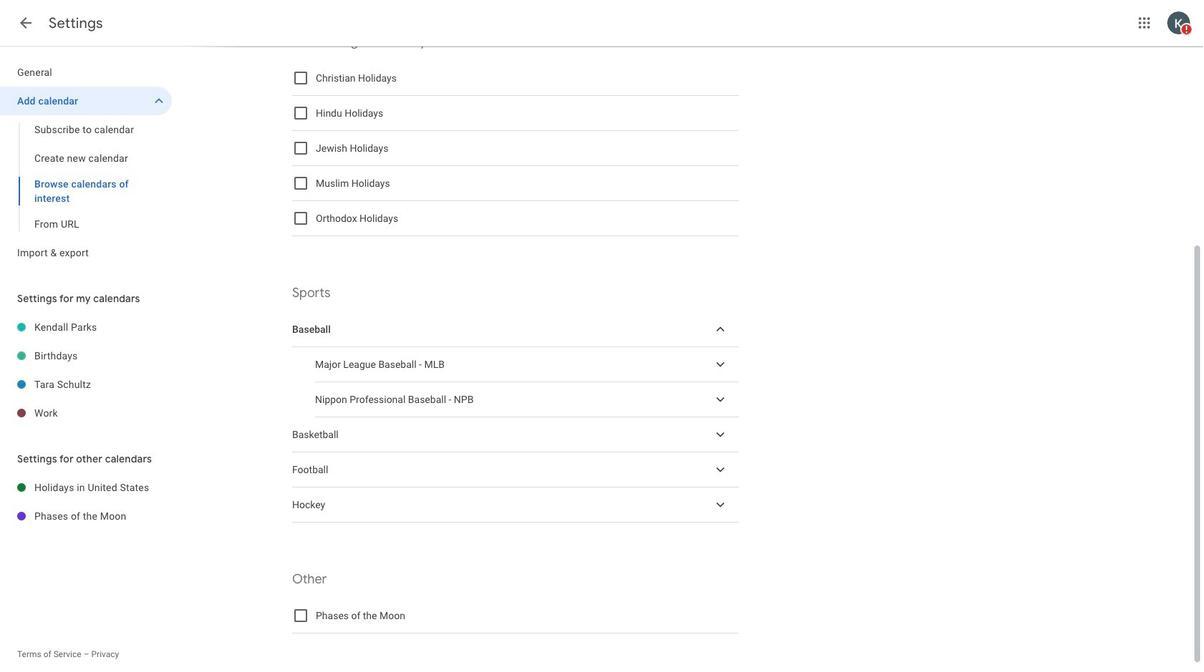 Task type: describe. For each thing, give the bounding box(es) containing it.
phases of the moon tree item
[[0, 502, 172, 531]]

work tree item
[[0, 399, 172, 428]]

add calendar tree item
[[0, 87, 172, 115]]

3 tree from the top
[[0, 473, 172, 531]]

kendall parks tree item
[[0, 313, 172, 342]]

birthdays tree item
[[0, 342, 172, 370]]

tara schultz tree item
[[0, 370, 172, 399]]

2 tree from the top
[[0, 313, 172, 428]]



Task type: vqa. For each thing, say whether or not it's contained in the screenshot.
OCTOBER 2023
no



Task type: locate. For each thing, give the bounding box(es) containing it.
heading
[[49, 14, 103, 32]]

go back image
[[17, 14, 34, 32]]

tree
[[0, 58, 172, 267], [0, 313, 172, 428], [0, 473, 172, 531]]

1 tree from the top
[[0, 58, 172, 267]]

2 vertical spatial tree
[[0, 473, 172, 531]]

tree item
[[292, 312, 739, 347], [315, 347, 739, 383], [315, 383, 739, 418], [292, 418, 739, 453], [292, 453, 739, 488], [292, 488, 739, 523]]

0 vertical spatial tree
[[0, 58, 172, 267]]

group
[[0, 115, 172, 239]]

holidays in united states tree item
[[0, 473, 172, 502]]

1 vertical spatial tree
[[0, 313, 172, 428]]



